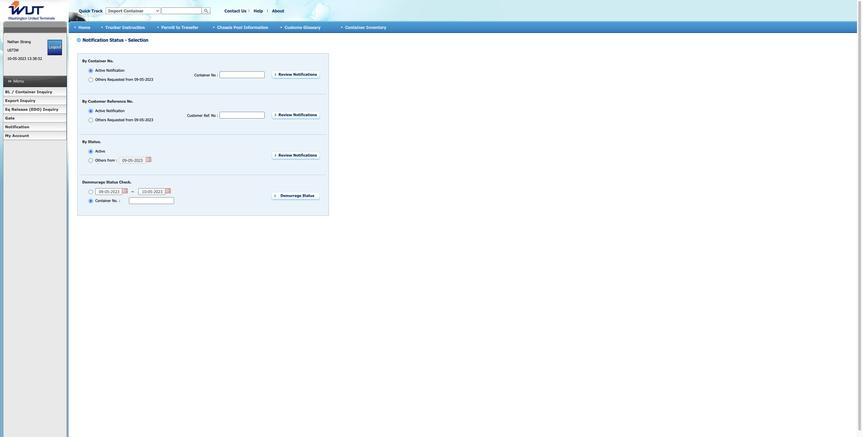 Task type: locate. For each thing, give the bounding box(es) containing it.
transfer
[[181, 25, 199, 29]]

inquiry down the bl / container inquiry
[[20, 98, 35, 103]]

my
[[5, 133, 11, 138]]

help link
[[254, 8, 263, 13]]

ustiw
[[7, 48, 19, 52]]

eq release (edo) inquiry
[[5, 107, 58, 112]]

about
[[272, 8, 284, 13]]

contact us link
[[225, 8, 246, 13]]

customs glossary
[[285, 25, 321, 29]]

quick
[[79, 8, 90, 13]]

inquiry for (edo)
[[43, 107, 58, 112]]

container up export inquiry in the top left of the page
[[15, 90, 36, 94]]

inquiry up export inquiry link
[[37, 90, 52, 94]]

0 vertical spatial inquiry
[[37, 90, 52, 94]]

1 horizontal spatial container
[[345, 25, 365, 29]]

help
[[254, 8, 263, 13]]

1 vertical spatial container
[[15, 90, 36, 94]]

trucker instruction
[[105, 25, 145, 29]]

container
[[345, 25, 365, 29], [15, 90, 36, 94]]

10-05-2023 13:38:52
[[7, 56, 42, 61]]

about link
[[272, 8, 284, 13]]

inquiry for container
[[37, 90, 52, 94]]

inquiry inside "link"
[[37, 90, 52, 94]]

export inquiry link
[[3, 96, 67, 105]]

2 vertical spatial inquiry
[[43, 107, 58, 112]]

None text field
[[161, 7, 202, 14]]

bl / container inquiry
[[5, 90, 52, 94]]

login image
[[48, 40, 62, 55]]

05-
[[13, 56, 18, 61]]

eq release (edo) inquiry link
[[3, 105, 67, 114]]

bl / container inquiry link
[[3, 88, 67, 96]]

10-
[[7, 56, 13, 61]]

gate link
[[3, 114, 67, 123]]

my account link
[[3, 131, 67, 140]]

0 horizontal spatial container
[[15, 90, 36, 94]]

container left the inventory
[[345, 25, 365, 29]]

notification
[[5, 125, 29, 129]]

1 vertical spatial inquiry
[[20, 98, 35, 103]]

permit
[[161, 25, 175, 29]]

inquiry
[[37, 90, 52, 94], [20, 98, 35, 103], [43, 107, 58, 112]]

us
[[241, 8, 246, 13]]

gate
[[5, 116, 15, 120]]

inquiry right (edo) on the top left of the page
[[43, 107, 58, 112]]



Task type: vqa. For each thing, say whether or not it's contained in the screenshot.
"Track" at the top
yes



Task type: describe. For each thing, give the bounding box(es) containing it.
nathan
[[7, 39, 19, 44]]

glossary
[[303, 25, 321, 29]]

/
[[12, 90, 14, 94]]

export
[[5, 98, 19, 103]]

contact us
[[225, 8, 246, 13]]

container inside "link"
[[15, 90, 36, 94]]

chassis pool information
[[217, 25, 268, 29]]

nathan strang
[[7, 39, 31, 44]]

0 vertical spatial container
[[345, 25, 365, 29]]

customs
[[285, 25, 302, 29]]

2023
[[18, 56, 26, 61]]

quick track
[[79, 8, 103, 13]]

eq
[[5, 107, 10, 112]]

chassis
[[217, 25, 232, 29]]

to
[[176, 25, 180, 29]]

trucker
[[105, 25, 121, 29]]

container inventory
[[345, 25, 387, 29]]

contact
[[225, 8, 240, 13]]

13:38:52
[[27, 56, 42, 61]]

track
[[92, 8, 103, 13]]

instruction
[[122, 25, 145, 29]]

strang
[[20, 39, 31, 44]]

home
[[79, 25, 90, 29]]

export inquiry
[[5, 98, 35, 103]]

release
[[11, 107, 28, 112]]

(edo)
[[29, 107, 42, 112]]

account
[[12, 133, 29, 138]]

inventory
[[366, 25, 387, 29]]

notification link
[[3, 123, 67, 131]]

permit to transfer
[[161, 25, 199, 29]]

information
[[244, 25, 268, 29]]

pool
[[234, 25, 243, 29]]

bl
[[5, 90, 10, 94]]

my account
[[5, 133, 29, 138]]



